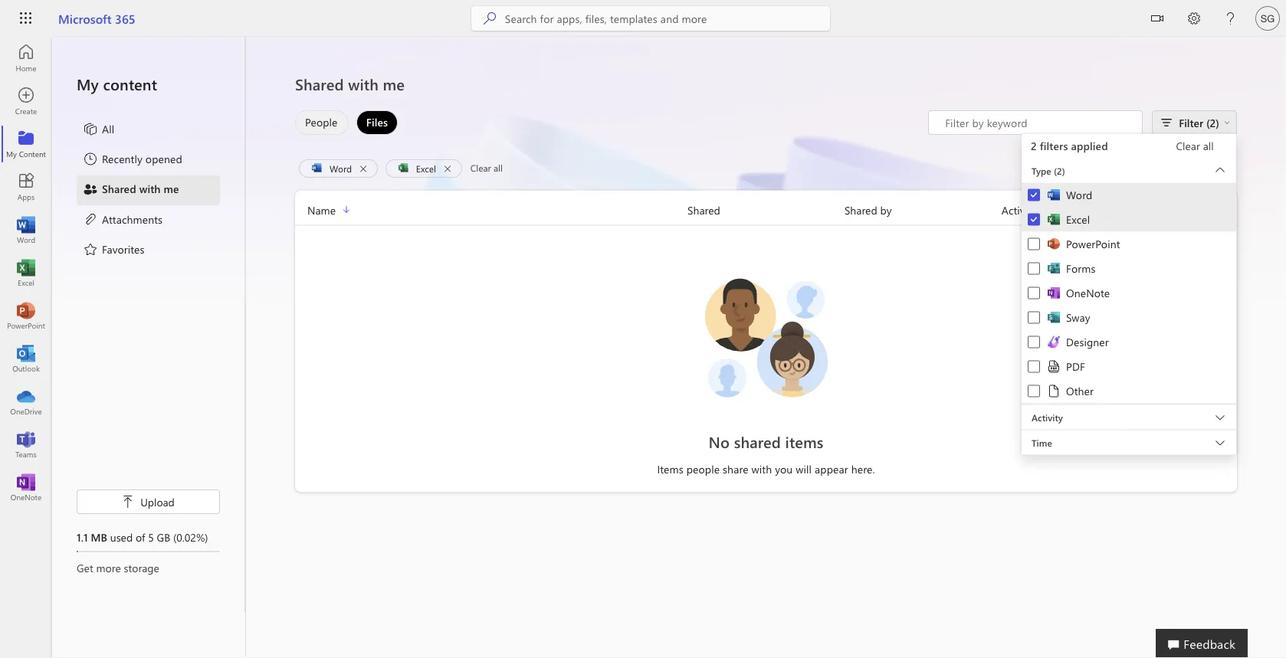 Task type: locate. For each thing, give the bounding box(es) containing it.
storage
[[124, 561, 159, 575]]

clear
[[1177, 139, 1201, 153], [471, 162, 491, 174]]

me up files
[[383, 74, 405, 94]]

items
[[658, 462, 684, 477]]

0 horizontal spatial me
[[164, 182, 179, 196]]

activity
[[1002, 203, 1038, 217], [1032, 411, 1064, 424]]

1 horizontal spatial me
[[383, 74, 405, 94]]

my
[[77, 74, 99, 94]]

all up name button at the top of the page
[[494, 162, 503, 174]]

create image
[[18, 94, 34, 109]]

1.1
[[77, 530, 88, 545]]

get more storage button
[[77, 561, 220, 576]]

word image
[[18, 222, 34, 238]]

time
[[1032, 437, 1053, 449]]

excel
[[416, 162, 436, 174], [1067, 212, 1091, 227]]

1 horizontal spatial word
[[1067, 188, 1093, 202]]

with down recently opened on the left of page
[[139, 182, 161, 196]]

microsoft
[[58, 10, 112, 26]]

None search field
[[472, 6, 830, 31]]

1 horizontal spatial clear
[[1177, 139, 1201, 153]]

shared with me down recently opened 'element'
[[102, 182, 179, 196]]

word button
[[299, 160, 378, 178]]

items
[[786, 432, 824, 452]]

1 vertical spatial all
[[494, 162, 503, 174]]

by
[[881, 203, 892, 217]]

menu containing all
[[77, 115, 220, 266]]

with left you
[[752, 462, 772, 477]]

type (2) button
[[1022, 158, 1237, 183]]

all down filter (2) 
[[1204, 139, 1214, 153]]

1 vertical spatial word
[[1067, 188, 1093, 202]]

(2) right type
[[1055, 165, 1066, 177]]


[[1225, 120, 1231, 126]]

0 horizontal spatial all
[[494, 162, 503, 174]]

all
[[1204, 139, 1214, 153], [494, 162, 503, 174]]

activity button
[[1022, 405, 1237, 430]]

activity inside dropdown button
[[1032, 411, 1064, 424]]

row
[[295, 201, 1238, 226]]

0 vertical spatial all
[[1204, 139, 1214, 153]]

excel inside checkbox item
[[1067, 212, 1091, 227]]

other checkbox item
[[1022, 378, 1237, 404]]

1 vertical spatial (2)
[[1055, 165, 1066, 177]]

excel checkbox item
[[1022, 207, 1237, 232]]

0 vertical spatial with
[[348, 74, 379, 94]]

excel button
[[386, 160, 462, 178]]

with
[[348, 74, 379, 94], [139, 182, 161, 196], [752, 462, 772, 477]]

0 horizontal spatial excel
[[416, 162, 436, 174]]

favorites element
[[83, 242, 145, 260]]

microsoft 365
[[58, 10, 136, 26]]

0 vertical spatial clear all button
[[1159, 134, 1232, 158]]

filters
[[1041, 139, 1069, 153]]

me down the opened
[[164, 182, 179, 196]]

files tab
[[353, 110, 402, 135]]

0 horizontal spatial clear all
[[471, 162, 503, 174]]

0 horizontal spatial (2)
[[1055, 165, 1066, 177]]

sg
[[1261, 12, 1275, 24]]

1 horizontal spatial shared with me
[[295, 74, 405, 94]]

0 horizontal spatial clear
[[471, 162, 491, 174]]

activity down type
[[1002, 203, 1038, 217]]

onenote image
[[18, 480, 34, 495]]

clear all button
[[1159, 134, 1232, 158], [466, 160, 508, 178]]

get
[[77, 561, 93, 575]]

with up files
[[348, 74, 379, 94]]

2 vertical spatial with
[[752, 462, 772, 477]]

clear all down filter
[[1177, 139, 1214, 153]]

excel image
[[18, 265, 34, 281]]

clear all
[[1177, 139, 1214, 153], [471, 162, 503, 174]]

clear all button down filter
[[1159, 134, 1232, 158]]

clear up name button at the top of the page
[[471, 162, 491, 174]]

0 vertical spatial activity
[[1002, 203, 1038, 217]]

favorites
[[102, 242, 145, 256]]

upload
[[140, 495, 175, 509]]

me
[[383, 74, 405, 94], [164, 182, 179, 196]]

gb
[[157, 530, 170, 545]]

people tab
[[291, 110, 353, 135]]

0 vertical spatial word
[[330, 162, 352, 174]]

clear down filter
[[1177, 139, 1201, 153]]

1 horizontal spatial clear all
[[1177, 139, 1214, 153]]

1 vertical spatial excel
[[1067, 212, 1091, 227]]

activity, column 4 of 4 column header
[[1002, 201, 1238, 219]]

clear all up name button at the top of the page
[[471, 162, 503, 174]]

1 horizontal spatial clear all button
[[1159, 134, 1232, 158]]

shared with me up files
[[295, 74, 405, 94]]

files
[[366, 115, 388, 129]]

clear all button up name button at the top of the page
[[466, 160, 508, 178]]

home image
[[18, 51, 34, 66]]

tab list
[[291, 110, 402, 135]]

0 horizontal spatial with
[[139, 182, 161, 196]]


[[1152, 12, 1164, 25]]

shared
[[295, 74, 344, 94], [102, 182, 136, 196], [688, 203, 721, 217], [845, 203, 878, 217]]

no shared items status
[[531, 431, 1002, 453]]

menu containing word
[[1022, 183, 1237, 405]]

name button
[[295, 201, 688, 219]]

will
[[796, 462, 812, 477]]

people
[[305, 115, 338, 129]]

mb
[[91, 530, 107, 545]]

name
[[308, 203, 336, 217]]

1 vertical spatial activity
[[1032, 411, 1064, 424]]

navigation
[[0, 37, 52, 509]]

shared by
[[845, 203, 892, 217]]

onedrive image
[[18, 394, 34, 410]]

0 vertical spatial me
[[383, 74, 405, 94]]

of
[[136, 530, 145, 545]]

(2) left 
[[1207, 115, 1220, 130]]

0 horizontal spatial menu
[[77, 115, 220, 266]]

(0.02%)
[[173, 530, 208, 545]]

2 filters applied
[[1031, 139, 1109, 153]]

0 vertical spatial (2)
[[1207, 115, 1220, 130]]

type (2)
[[1032, 165, 1066, 177]]

share
[[723, 462, 749, 477]]

more
[[96, 561, 121, 575]]

activity up time on the bottom of the page
[[1032, 411, 1064, 424]]

0 horizontal spatial clear all button
[[466, 160, 508, 178]]

1 vertical spatial me
[[164, 182, 179, 196]]

0 vertical spatial clear all
[[1177, 139, 1214, 153]]

(2) inside type (2) dropdown button
[[1055, 165, 1066, 177]]

with inside shared with me element
[[139, 182, 161, 196]]

my content
[[77, 74, 157, 94]]

shared inside menu
[[102, 182, 136, 196]]

my content image
[[18, 137, 34, 152]]

(2)
[[1207, 115, 1220, 130], [1055, 165, 1066, 177]]

Search box. Suggestions appear as you type. search field
[[505, 6, 830, 31]]

0 horizontal spatial word
[[330, 162, 352, 174]]

activity for the activity dropdown button
[[1032, 411, 1064, 424]]

1 horizontal spatial (2)
[[1207, 115, 1220, 130]]

1 vertical spatial clear all
[[471, 162, 503, 174]]

1.1 mb used of 5 gb (0.02%)
[[77, 530, 208, 545]]

word up name
[[330, 162, 352, 174]]

word down 2 filters applied
[[1067, 188, 1093, 202]]

0 vertical spatial excel
[[416, 162, 436, 174]]

row containing name
[[295, 201, 1238, 226]]

tab list containing people
[[291, 110, 402, 135]]

activity inside column header
[[1002, 203, 1038, 217]]

shared with me
[[295, 74, 405, 94], [102, 182, 179, 196]]

2 horizontal spatial with
[[752, 462, 772, 477]]

recently opened
[[102, 152, 182, 166]]

1 vertical spatial shared with me
[[102, 182, 179, 196]]

status
[[929, 110, 1144, 135]]

0 vertical spatial shared with me
[[295, 74, 405, 94]]

0 horizontal spatial shared with me
[[102, 182, 179, 196]]

items people share with you will appear here. status
[[531, 462, 1002, 477]]

1 horizontal spatial excel
[[1067, 212, 1091, 227]]

1 horizontal spatial menu
[[1022, 183, 1237, 405]]

recently opened element
[[83, 151, 182, 169]]

menu
[[77, 115, 220, 266], [1022, 183, 1237, 405]]

word
[[330, 162, 352, 174], [1067, 188, 1093, 202]]

all element
[[83, 121, 114, 139]]

excel inside button
[[416, 162, 436, 174]]

1 vertical spatial with
[[139, 182, 161, 196]]

1 horizontal spatial all
[[1204, 139, 1214, 153]]



Task type: vqa. For each thing, say whether or not it's contained in the screenshot.
the rightmost me
yes



Task type: describe. For each thing, give the bounding box(es) containing it.
shared by button
[[845, 201, 1002, 219]]

word inside checkbox item
[[1067, 188, 1093, 202]]

 button
[[1140, 0, 1176, 39]]

menu inside my content left pane navigation 'navigation'
[[77, 115, 220, 266]]

onenote checkbox item
[[1022, 281, 1237, 306]]

opened
[[146, 152, 182, 166]]

2
[[1031, 139, 1038, 153]]

forms
[[1067, 262, 1096, 276]]

filter
[[1180, 115, 1204, 130]]

all for the bottommost clear all button
[[494, 162, 503, 174]]

1 vertical spatial clear
[[471, 162, 491, 174]]

activity for activity, column 4 of 4 column header
[[1002, 203, 1038, 217]]

none search field inside microsoft 365 banner
[[472, 6, 830, 31]]


[[122, 496, 134, 508]]

pdf checkbox item
[[1022, 354, 1237, 380]]

with inside items people share with you will appear here. status
[[752, 462, 772, 477]]

onenote
[[1067, 286, 1111, 300]]

no shared items
[[709, 432, 824, 452]]

5
[[148, 530, 154, 545]]

designer
[[1067, 335, 1110, 349]]

 upload
[[122, 495, 175, 509]]

items people share with you will appear here.
[[658, 462, 875, 477]]

type
[[1032, 165, 1052, 177]]

you
[[775, 462, 793, 477]]

clear all for top clear all button
[[1177, 139, 1214, 153]]

shared with me element
[[83, 181, 179, 200]]

(2) for type
[[1055, 165, 1066, 177]]

get more storage
[[77, 561, 159, 575]]

used
[[110, 530, 133, 545]]

all for top clear all button
[[1204, 139, 1214, 153]]

feedback button
[[1157, 630, 1249, 659]]

0 vertical spatial clear
[[1177, 139, 1201, 153]]

(2) for filter
[[1207, 115, 1220, 130]]

word inside 'button'
[[330, 162, 352, 174]]

other
[[1067, 384, 1094, 398]]

empty state icon image
[[697, 269, 836, 407]]

1 vertical spatial clear all button
[[466, 160, 508, 178]]

sway
[[1067, 311, 1091, 325]]

feedback
[[1184, 636, 1236, 652]]

no
[[709, 432, 730, 452]]

designer checkbox item
[[1022, 330, 1237, 355]]

all
[[102, 122, 114, 136]]

powerpoint image
[[18, 308, 34, 324]]

filter (2) 
[[1180, 115, 1231, 130]]

Filter by keyword text field
[[944, 115, 1135, 130]]

content
[[103, 74, 157, 94]]

1 horizontal spatial with
[[348, 74, 379, 94]]

shared
[[734, 432, 781, 452]]

word checkbox item
[[1022, 183, 1237, 207]]

attachments element
[[83, 211, 163, 230]]

forms checkbox item
[[1022, 257, 1237, 281]]

powerpoint
[[1067, 237, 1121, 251]]

outlook image
[[18, 351, 34, 367]]

teams image
[[18, 437, 34, 452]]

microsoft 365 banner
[[0, 0, 1287, 39]]

appear
[[815, 462, 849, 477]]

apps image
[[18, 179, 34, 195]]

powerpoint checkbox item
[[1022, 232, 1237, 257]]

shared with me inside shared with me element
[[102, 182, 179, 196]]

here.
[[852, 462, 875, 477]]

people
[[687, 462, 720, 477]]

365
[[115, 10, 136, 26]]

pdf
[[1067, 360, 1086, 374]]

sway checkbox item
[[1022, 306, 1237, 330]]

attachments
[[102, 212, 163, 226]]

my content left pane navigation navigation
[[52, 37, 245, 613]]

recently
[[102, 152, 143, 166]]

time button
[[1022, 431, 1237, 455]]

applied
[[1072, 139, 1109, 153]]

me inside menu
[[164, 182, 179, 196]]

shared button
[[688, 201, 845, 219]]

sg button
[[1250, 0, 1287, 37]]

clear all for the bottommost clear all button
[[471, 162, 503, 174]]



